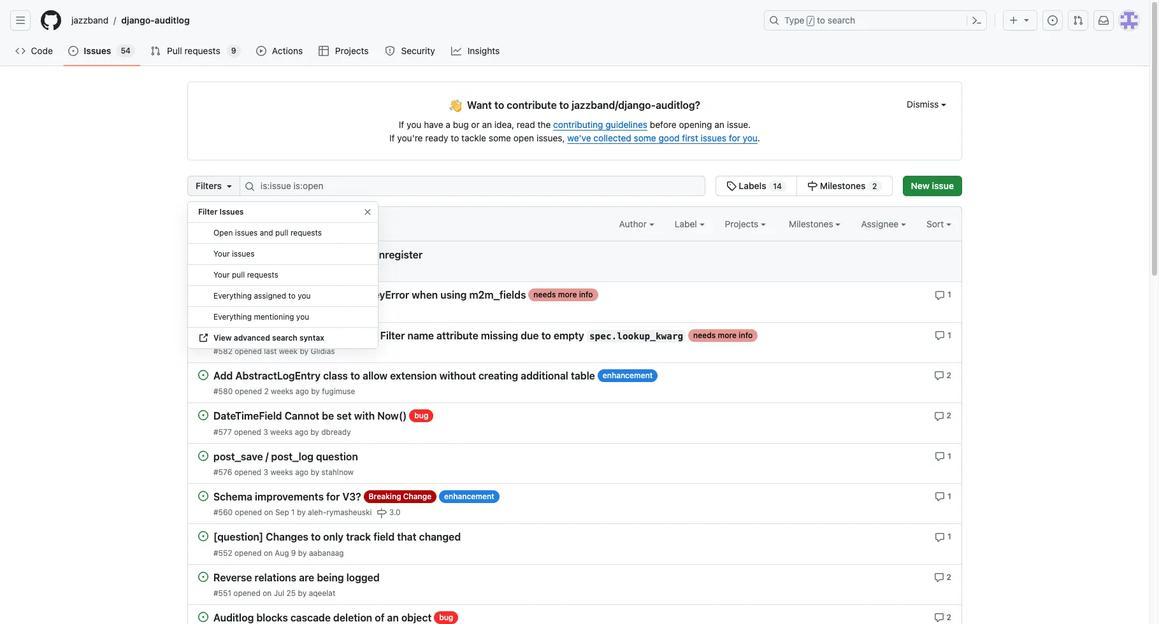 Task type: locate. For each thing, give the bounding box(es) containing it.
1 vertical spatial enhancement link
[[439, 491, 500, 504]]

new issue link
[[903, 176, 963, 196]]

opened down advanced
[[235, 347, 262, 356]]

projects right table icon
[[335, 45, 369, 56]]

0 horizontal spatial issue opened image
[[198, 219, 208, 230]]

1 vertical spatial filter
[[380, 330, 405, 342]]

projects inside "popup button"
[[725, 219, 761, 230]]

1 vertical spatial needs
[[694, 331, 716, 340]]

9 left play image
[[231, 46, 236, 55]]

we've
[[568, 133, 591, 143]]

for up aleh-rymasheuski link
[[326, 492, 340, 503]]

0 horizontal spatial issues
[[84, 45, 111, 56]]

open issue image
[[198, 370, 208, 381], [198, 411, 208, 421], [198, 532, 208, 542], [198, 613, 208, 623]]

graph image
[[452, 46, 462, 56]]

opened down [question]
[[235, 549, 262, 558]]

0 horizontal spatial bug link
[[409, 410, 434, 423]]

issues up 54 open
[[220, 207, 244, 217]]

1 vertical spatial week
[[279, 347, 298, 356]]

bug for auditlog blocks cascade deletion of an object
[[439, 613, 454, 623]]

1 last from the top
[[264, 306, 277, 316]]

search
[[828, 15, 856, 26], [272, 333, 298, 343]]

field
[[374, 532, 395, 544]]

open issue image left schema
[[198, 492, 208, 502]]

1 vertical spatial needs more info
[[694, 331, 753, 340]]

aqeelat
[[309, 589, 336, 599]]

open issue element left add
[[198, 370, 208, 381]]

open issue element left post_save on the left bottom of page
[[198, 451, 208, 461]]

ready
[[425, 133, 449, 143]]

on left aug
[[264, 549, 273, 558]]

milestones
[[820, 180, 866, 191], [789, 219, 836, 230]]

you up #585             opened last week by moises-perez-tfs
[[298, 291, 311, 301]]

milestones for milestones 2
[[820, 180, 866, 191]]

0 vertical spatial weeks
[[271, 387, 294, 397]]

new issue
[[911, 180, 954, 191]]

1 horizontal spatial 54
[[213, 219, 225, 230]]

3.0
[[389, 508, 401, 518]]

weeks down 'post_save / post_log question' link
[[271, 468, 293, 477]]

bug
[[453, 119, 469, 130], [415, 411, 429, 421], [439, 613, 454, 623]]

0 vertical spatial for
[[729, 133, 741, 143]]

triangle down image right plus icon
[[1022, 15, 1032, 25]]

195 closed link
[[259, 217, 320, 231]]

if left you're
[[390, 133, 395, 143]]

issues inside your issues link
[[232, 249, 255, 259]]

1 open issue element from the top
[[198, 329, 208, 340]]

last for logentry.changes_str fails with keyerror when using m2m_fields
[[264, 306, 277, 316]]

0 vertical spatial more
[[558, 290, 577, 300]]

open issue element for datetimefield cannot be set with now()
[[198, 410, 208, 421]]

by left aleh-
[[297, 508, 306, 518]]

logged
[[347, 572, 380, 584]]

Search all issues text field
[[240, 176, 706, 196]]

week for logentry.changes_str fails with keyerror when using m2m_fields
[[279, 306, 298, 316]]

open issue element left view
[[198, 329, 208, 340]]

3 down 'post_save / post_log question' link
[[264, 468, 268, 477]]

25
[[287, 589, 296, 599]]

milestones inside issue element
[[820, 180, 866, 191]]

0 horizontal spatial 54
[[121, 46, 131, 55]]

needs more info for logentry.changes_str fails with keyerror when using m2m_fields
[[534, 290, 593, 300]]

[possible inconsistency?] [admin] filter name attribute missing due to empty spec.lookup_kwarg
[[214, 330, 684, 342]]

triangle down image
[[1022, 15, 1032, 25], [224, 181, 235, 191]]

0 horizontal spatial enhancement link
[[439, 491, 500, 504]]

triangle down image left the search icon
[[224, 181, 235, 191]]

milestones right milestone icon
[[820, 180, 866, 191]]

2 everything from the top
[[214, 312, 252, 322]]

/ left post_log
[[266, 451, 269, 463]]

0 vertical spatial needs more info link
[[529, 289, 598, 302]]

1 vertical spatial more
[[718, 331, 737, 340]]

1 horizontal spatial needs
[[694, 331, 716, 340]]

git pull request image
[[150, 46, 161, 56]]

4 1 link from the top
[[936, 491, 952, 503]]

ago down post_log
[[295, 468, 309, 477]]

deletion
[[333, 613, 373, 624]]

issue opened image
[[1048, 15, 1058, 26], [198, 219, 208, 230]]

register/unregister
[[333, 250, 423, 261]]

3 down datetimefield
[[263, 428, 268, 437]]

0 horizontal spatial projects
[[335, 45, 369, 56]]

8 open issue element from the top
[[198, 612, 208, 623]]

1 week from the top
[[279, 306, 298, 316]]

an right or
[[482, 119, 492, 130]]

/ inside jazzband / django-auditlog
[[114, 15, 116, 26]]

track
[[346, 532, 371, 544]]

everything up #585
[[214, 291, 252, 301]]

0 horizontal spatial triangle down image
[[224, 181, 235, 191]]

by left the stahlnow
[[311, 468, 320, 477]]

everything inside everything mentioning you link
[[214, 312, 252, 322]]

1 vertical spatial enhancement
[[444, 492, 495, 502]]

issues inside open issues and pull requests link
[[235, 228, 258, 238]]

auditlog blocks cascade deletion of an object
[[214, 613, 432, 624]]

0 vertical spatial your
[[214, 249, 230, 259]]

1 vertical spatial needs more info link
[[689, 329, 758, 342]]

2 vertical spatial on
[[263, 589, 272, 599]]

week down assigned
[[279, 306, 298, 316]]

open issue element left datetimefield
[[198, 410, 208, 421]]

comment image for datetimefield cannot be set with now()
[[934, 412, 945, 422]]

/ for post_save
[[266, 451, 269, 463]]

1 horizontal spatial filter
[[380, 330, 405, 342]]

requests up instance
[[291, 228, 322, 238]]

1 vertical spatial info
[[739, 331, 753, 340]]

1 horizontal spatial pull
[[276, 228, 289, 238]]

due
[[521, 330, 539, 342]]

0 vertical spatial issues
[[701, 133, 727, 143]]

0 horizontal spatial enhancement
[[444, 492, 495, 502]]

0 vertical spatial issues
[[84, 45, 111, 56]]

sort
[[927, 219, 944, 230]]

your pull requests link
[[188, 265, 378, 286]]

0 vertical spatial requests
[[185, 45, 220, 56]]

opened down post_save on the left bottom of page
[[234, 468, 262, 477]]

54
[[121, 46, 131, 55], [213, 219, 225, 230]]

3 open issue image from the top
[[198, 532, 208, 542]]

4 2 link from the top
[[934, 612, 952, 624]]

open issue image left view
[[198, 330, 208, 340]]

ago inside the dynamic cross-instance register/unregister #586             opened 4 days ago
[[290, 266, 304, 276]]

needs more info link for logentry.changes_str fails with keyerror when using m2m_fields
[[529, 289, 598, 302]]

with up perez-
[[344, 290, 365, 301]]

if up you're
[[399, 119, 404, 130]]

1 horizontal spatial requests
[[247, 270, 279, 280]]

to inside search box
[[288, 291, 296, 301]]

weeks up 'post_save / post_log question' link
[[270, 428, 293, 437]]

by down syntax
[[300, 347, 309, 356]]

1 vertical spatial projects
[[725, 219, 761, 230]]

1 horizontal spatial /
[[266, 451, 269, 463]]

to up "contributing"
[[560, 99, 569, 111]]

requests inside your pull requests link
[[247, 270, 279, 280]]

enhancement link down "spec.lookup_kwarg"
[[598, 370, 658, 383]]

6 open issue element from the top
[[198, 531, 208, 542]]

0 horizontal spatial /
[[114, 15, 116, 26]]

issues
[[701, 133, 727, 143], [235, 228, 258, 238], [232, 249, 255, 259]]

post_save / post_log question #576             opened 3 weeks ago by stahlnow
[[214, 451, 358, 477]]

ago
[[290, 266, 304, 276], [296, 387, 309, 397], [295, 428, 308, 437], [295, 468, 309, 477]]

9 inside [question] changes to only track field that changed #552             opened on aug 9 by aabanaag
[[291, 549, 296, 558]]

1 vertical spatial 3
[[264, 468, 268, 477]]

requests up logentry.changes_str at the top left of the page
[[247, 270, 279, 280]]

0 vertical spatial enhancement link
[[598, 370, 658, 383]]

3.0 link
[[377, 508, 401, 519]]

by down datetimefield cannot be set with now() on the left of page
[[311, 428, 319, 437]]

to left only
[[311, 532, 321, 544]]

1 vertical spatial issue opened image
[[198, 219, 208, 230]]

stahlnow
[[322, 468, 354, 477]]

django-auditlog link
[[116, 10, 195, 31]]

3 1 link from the top
[[936, 451, 952, 462]]

2 1 link from the top
[[936, 329, 952, 341]]

bug right object
[[439, 613, 454, 623]]

0 vertical spatial if
[[399, 119, 404, 130]]

to
[[817, 15, 826, 26], [495, 99, 504, 111], [560, 99, 569, 111], [451, 133, 459, 143], [288, 291, 296, 301], [542, 330, 551, 342], [351, 371, 360, 382], [311, 532, 321, 544]]

issue opened image down filter issues
[[198, 219, 208, 230]]

issues right issue opened icon
[[84, 45, 111, 56]]

/ right type
[[809, 17, 814, 26]]

filter left name
[[380, 330, 405, 342]]

0 vertical spatial issue opened image
[[1048, 15, 1058, 26]]

2 horizontal spatial /
[[809, 17, 814, 26]]

bug for datetimefield cannot be set with now()
[[415, 411, 429, 421]]

for
[[729, 133, 741, 143], [326, 492, 340, 503]]

projects link
[[314, 41, 375, 61]]

1 horizontal spatial info
[[739, 331, 753, 340]]

0 vertical spatial last
[[264, 306, 277, 316]]

everything inside everything assigned to you link
[[214, 291, 252, 301]]

close menu image
[[363, 207, 373, 217]]

some
[[489, 133, 511, 143], [634, 133, 657, 143]]

an right of
[[387, 613, 399, 624]]

0 vertical spatial 3
[[263, 428, 268, 437]]

#551
[[214, 589, 231, 599]]

4 open issue image from the top
[[198, 613, 208, 623]]

labels
[[739, 180, 767, 191]]

2 open issue element from the top
[[198, 370, 208, 381]]

reverse relations are being logged #551             opened on jul 25 by aqeelat
[[214, 572, 380, 599]]

2 3 from the top
[[264, 468, 268, 477]]

on left sep
[[264, 508, 273, 518]]

0 vertical spatial filter
[[198, 207, 218, 217]]

comment image
[[934, 371, 945, 381], [936, 452, 946, 462], [936, 492, 946, 503], [936, 533, 946, 543], [934, 573, 945, 583]]

contributing
[[554, 119, 604, 130]]

2 vertical spatial requests
[[247, 270, 279, 280]]

to right due
[[542, 330, 551, 342]]

open issue image for post_save / post_log question
[[198, 451, 208, 461]]

more for [possible inconsistency?] [admin] filter name attribute missing due to empty
[[718, 331, 737, 340]]

0 horizontal spatial an
[[387, 613, 399, 624]]

0 horizontal spatial filter
[[198, 207, 218, 217]]

0 vertical spatial bug
[[453, 119, 469, 130]]

1 open issue image from the top
[[198, 370, 208, 381]]

issue opened image left git pull request icon
[[1048, 15, 1058, 26]]

opened down reverse
[[234, 589, 261, 599]]

/ inside type / to search
[[809, 17, 814, 26]]

2 week from the top
[[279, 347, 298, 356]]

open issue image for auditlog blocks cascade deletion of an object
[[198, 613, 208, 623]]

open issue image for [question] changes to only track field that changed
[[198, 532, 208, 542]]

last down assigned
[[264, 306, 277, 316]]

search image
[[245, 182, 255, 192]]

filter inside search box
[[198, 207, 218, 217]]

1 horizontal spatial 9
[[291, 549, 296, 558]]

to inside [question] changes to only track field that changed #552             opened on aug 9 by aabanaag
[[311, 532, 321, 544]]

3 open issue element from the top
[[198, 410, 208, 421]]

opened inside [question] changes to only track field that changed #552             opened on aug 9 by aabanaag
[[235, 549, 262, 558]]

to inside if you have a bug or an idea, read the contributing guidelines before opening an issue. if you're ready to tackle some open issues, we've collected some good first issues for you .
[[451, 133, 459, 143]]

open issue image left post_save on the left bottom of page
[[198, 451, 208, 461]]

for inside if you have a bug or an idea, read the contributing guidelines before opening an issue. if you're ready to tackle some open issues, we've collected some good first issues for you .
[[729, 133, 741, 143]]

1 open issue image from the top
[[198, 330, 208, 340]]

with right set
[[354, 411, 375, 422]]

54 left git pull request image
[[121, 46, 131, 55]]

4 open issue element from the top
[[198, 451, 208, 461]]

1 for logentry.changes_str fails with keyerror when using m2m_fields
[[948, 290, 952, 300]]

open issue element left auditlog on the bottom left of the page
[[198, 612, 208, 623]]

0 vertical spatial pull
[[276, 228, 289, 238]]

milestones down milestone icon
[[789, 219, 836, 230]]

breaking change link
[[364, 491, 437, 504]]

on left jul
[[263, 589, 272, 599]]

opened left 4
[[235, 266, 262, 276]]

git pull request image
[[1074, 15, 1084, 26]]

triangle down image inside filters popup button
[[224, 181, 235, 191]]

0 vertical spatial milestones
[[820, 180, 866, 191]]

5 open issue element from the top
[[198, 491, 208, 502]]

your
[[214, 249, 230, 259], [214, 270, 230, 280]]

0 horizontal spatial if
[[390, 133, 395, 143]]

1 vertical spatial 54
[[213, 219, 225, 230]]

/ for type
[[809, 17, 814, 26]]

1 2 link from the top
[[934, 370, 952, 381]]

0 vertical spatial needs more info
[[534, 290, 593, 300]]

to right the ready
[[451, 133, 459, 143]]

comment image
[[936, 291, 946, 301], [936, 331, 946, 341], [934, 412, 945, 422], [934, 613, 945, 624]]

0 vertical spatial bug link
[[409, 410, 434, 423]]

weeks for abstractlogentry
[[271, 387, 294, 397]]

1 horizontal spatial enhancement
[[603, 371, 653, 381]]

reverse
[[214, 572, 252, 584]]

breaking change
[[369, 492, 432, 502]]

issues left check image
[[235, 228, 258, 238]]

open issue image left reverse
[[198, 572, 208, 582]]

command palette image
[[972, 15, 983, 26]]

1 vertical spatial milestones
[[789, 219, 836, 230]]

1 horizontal spatial an
[[482, 119, 492, 130]]

milestones inside popup button
[[789, 219, 836, 230]]

open issue image left auditlog on the bottom left of the page
[[198, 613, 208, 623]]

1 1 link from the top
[[936, 289, 952, 301]]

issues up "your pull requests"
[[232, 249, 255, 259]]

1 link for logentry.changes_str fails with keyerror when using m2m_fields
[[936, 329, 952, 341]]

filter issues
[[198, 207, 244, 217]]

filter up 54 open link
[[198, 207, 218, 217]]

2 vertical spatial issues
[[232, 249, 255, 259]]

an
[[482, 119, 492, 130], [715, 119, 725, 130], [387, 613, 399, 624]]

0 horizontal spatial 9
[[231, 46, 236, 55]]

enhancement up changed on the left
[[444, 492, 495, 502]]

None search field
[[187, 176, 893, 360]]

1 vertical spatial issues
[[235, 228, 258, 238]]

week down inconsistency?]
[[279, 347, 298, 356]]

1 vertical spatial your
[[214, 270, 230, 280]]

1 vertical spatial triangle down image
[[224, 181, 235, 191]]

your up "#586"
[[214, 249, 230, 259]]

week for [possible inconsistency?] [admin] filter name attribute missing due to empty
[[279, 347, 298, 356]]

1 your from the top
[[214, 249, 230, 259]]

check image
[[259, 219, 269, 230]]

1 horizontal spatial enhancement link
[[598, 370, 658, 383]]

milestones for milestones
[[789, 219, 836, 230]]

you're
[[397, 133, 423, 143]]

open issue element for add abstractlogentry class to allow extension without creating additional table
[[198, 370, 208, 381]]

1 vertical spatial weeks
[[270, 428, 293, 437]]

/ inside post_save / post_log question #576             opened 3 weeks ago by stahlnow
[[266, 451, 269, 463]]

by right 25
[[298, 589, 307, 599]]

0 horizontal spatial for
[[326, 492, 340, 503]]

open issue element left reverse
[[198, 572, 208, 582]]

#585
[[214, 306, 233, 316]]

0 vertical spatial week
[[279, 306, 298, 316]]

view advanced search syntax
[[214, 333, 325, 343]]

1 horizontal spatial bug link
[[434, 612, 459, 625]]

1 horizontal spatial more
[[718, 331, 737, 340]]

weeks
[[271, 387, 294, 397], [270, 428, 293, 437], [271, 468, 293, 477]]

search up #582             opened last week by glidias
[[272, 333, 298, 343]]

by inside [question] changes to only track field that changed #552             opened on aug 9 by aabanaag
[[298, 549, 307, 558]]

0 vertical spatial 54
[[121, 46, 131, 55]]

open issue element left [question]
[[198, 531, 208, 542]]

by right aug
[[298, 549, 307, 558]]

open issue element
[[198, 329, 208, 340], [198, 370, 208, 381], [198, 410, 208, 421], [198, 451, 208, 461], [198, 491, 208, 502], [198, 531, 208, 542], [198, 572, 208, 582], [198, 612, 208, 623]]

2 last from the top
[[264, 347, 277, 356]]

2 your from the top
[[214, 270, 230, 280]]

open issue image left [question]
[[198, 532, 208, 542]]

1 everything from the top
[[214, 291, 252, 301]]

open issue image for schema improvements for v3?
[[198, 492, 208, 502]]

instance
[[289, 250, 330, 261]]

everything assigned to you
[[214, 291, 311, 301]]

that
[[397, 532, 417, 544]]

search right type
[[828, 15, 856, 26]]

pull down dynamic
[[232, 270, 245, 280]]

#580
[[214, 387, 233, 397]]

#577             opened 3 weeks ago by dbready
[[214, 428, 351, 437]]

2 2 link from the top
[[934, 410, 952, 422]]

1 some from the left
[[489, 133, 511, 143]]

last for [possible inconsistency?] [admin] filter name attribute missing due to empty
[[264, 347, 277, 356]]

4 open issue image from the top
[[198, 572, 208, 582]]

1 for post_save / post_log question
[[948, 452, 952, 461]]

requests inside open issues and pull requests link
[[291, 228, 322, 238]]

enhancement link
[[598, 370, 658, 383], [439, 491, 500, 504]]

a
[[446, 119, 451, 130]]

2 inside milestones 2
[[873, 182, 878, 191]]

last down 'view advanced search syntax'
[[264, 347, 277, 356]]

cascade
[[291, 613, 331, 624]]

issues inside if you have a bug or an idea, read the contributing guidelines before opening an issue. if you're ready to tackle some open issues, we've collected some good first issues for you .
[[701, 133, 727, 143]]

bug link right object
[[434, 612, 459, 625]]

[possible
[[214, 330, 258, 342]]

3 inside post_save / post_log question #576             opened 3 weeks ago by stahlnow
[[264, 468, 268, 477]]

bug link right now()
[[409, 410, 434, 423]]

0 horizontal spatial pull
[[232, 270, 245, 280]]

issue opened image inside 54 open link
[[198, 219, 208, 230]]

missing
[[481, 330, 518, 342]]

3 open issue image from the top
[[198, 492, 208, 502]]

everything up [possible
[[214, 312, 252, 322]]

open issue image
[[198, 330, 208, 340], [198, 451, 208, 461], [198, 492, 208, 502], [198, 572, 208, 582]]

1 for [question] changes to only track field that changed
[[948, 533, 952, 542]]

1 horizontal spatial for
[[729, 133, 741, 143]]

open inside search box
[[214, 228, 233, 238]]

be
[[322, 411, 334, 422]]

projects down labels at the top right
[[725, 219, 761, 230]]

14
[[774, 182, 782, 191]]

opened inside the dynamic cross-instance register/unregister #586             opened 4 days ago
[[235, 266, 262, 276]]

your for your issues
[[214, 249, 230, 259]]

0 vertical spatial search
[[828, 15, 856, 26]]

open issue element for reverse relations are being logged
[[198, 572, 208, 582]]

2 vertical spatial bug
[[439, 613, 454, 623]]

9 right aug
[[291, 549, 296, 558]]

ago inside post_save / post_log question #576             opened 3 weeks ago by stahlnow
[[295, 468, 309, 477]]

enhancement link up changed on the left
[[439, 491, 500, 504]]

2 open issue image from the top
[[198, 411, 208, 421]]

post_log
[[271, 451, 314, 463]]

want
[[467, 99, 492, 111]]

pull right and on the top left of page
[[276, 228, 289, 238]]

bug link for auditlog blocks cascade deletion of an object
[[434, 612, 459, 625]]

/ left django-
[[114, 15, 116, 26]]

open issue image for add abstractlogentry class to allow extension without creating additional table
[[198, 370, 208, 381]]

list
[[66, 10, 757, 31]]

bug right the a
[[453, 119, 469, 130]]

1 vertical spatial requests
[[291, 228, 322, 238]]

everything
[[214, 291, 252, 301], [214, 312, 252, 322]]

2 vertical spatial weeks
[[271, 468, 293, 477]]

opening
[[679, 119, 713, 130]]

issue opened image
[[68, 46, 79, 56]]

aqeelat link
[[309, 589, 336, 599]]

needs more info link
[[529, 289, 598, 302], [689, 329, 758, 342]]

good
[[659, 133, 680, 143]]

1 horizontal spatial issues
[[220, 207, 244, 217]]

7 open issue element from the top
[[198, 572, 208, 582]]

tag image
[[727, 181, 737, 191]]

/
[[114, 15, 116, 26], [809, 17, 814, 26], [266, 451, 269, 463]]

1 horizontal spatial issue opened image
[[1048, 15, 1058, 26]]

with
[[344, 290, 365, 301], [354, 411, 375, 422]]

0 vertical spatial triangle down image
[[1022, 15, 1032, 25]]

1 vertical spatial on
[[264, 549, 273, 558]]

by left fugimuse
[[311, 387, 320, 397]]

1 vertical spatial last
[[264, 347, 277, 356]]

comment image for question
[[936, 452, 946, 462]]

opened inside reverse relations are being logged #551             opened on jul 25 by aqeelat
[[234, 589, 261, 599]]

2 open issue image from the top
[[198, 451, 208, 461]]

0 vertical spatial enhancement
[[603, 371, 653, 381]]

0 horizontal spatial some
[[489, 133, 511, 143]]

open issue element for [question] changes to only track field that changed
[[198, 531, 208, 542]]

1 vertical spatial for
[[326, 492, 340, 503]]

1 vertical spatial pull
[[232, 270, 245, 280]]

0 horizontal spatial search
[[272, 333, 298, 343]]

1 horizontal spatial some
[[634, 133, 657, 143]]

issues for your issues
[[232, 249, 255, 259]]

1 vertical spatial 9
[[291, 549, 296, 558]]

1 vertical spatial everything
[[214, 312, 252, 322]]

are
[[299, 572, 315, 584]]

some down 'before'
[[634, 133, 657, 143]]

info for logentry.changes_str fails with keyerror when using m2m_fields
[[579, 290, 593, 300]]

2 link for add abstractlogentry class to allow extension without creating additional table
[[934, 370, 952, 381]]

issues down opening
[[701, 133, 727, 143]]

you up you're
[[407, 119, 422, 130]]

0 vertical spatial needs
[[534, 290, 556, 300]]

an left issue.
[[715, 119, 725, 130]]

enhancement down "spec.lookup_kwarg"
[[603, 371, 653, 381]]

aabanaag link
[[309, 549, 344, 558]]

by inside reverse relations are being logged #551             opened on jul 25 by aqeelat
[[298, 589, 307, 599]]

filter
[[198, 207, 218, 217], [380, 330, 405, 342]]

#585             opened last week by moises-perez-tfs
[[214, 306, 373, 316]]

1 horizontal spatial needs more info
[[694, 331, 753, 340]]

jazzband
[[71, 15, 109, 26]]

to right type
[[817, 15, 826, 26]]

perez-
[[340, 306, 363, 316]]

or
[[471, 119, 480, 130]]

actions link
[[251, 41, 309, 61]]

list containing jazzband
[[66, 10, 757, 31]]



Task type: vqa. For each thing, say whether or not it's contained in the screenshot.
first the 1 link from the bottom
yes



Task type: describe. For each thing, give the bounding box(es) containing it.
milestone image
[[377, 509, 387, 519]]

needs for logentry.changes_str fails with keyerror when using m2m_fields
[[534, 290, 556, 300]]

#560
[[214, 508, 233, 518]]

comment image for being
[[934, 573, 945, 583]]

info for [possible inconsistency?] [admin] filter name attribute missing due to empty
[[739, 331, 753, 340]]

1 vertical spatial with
[[354, 411, 375, 422]]

datetimefield cannot be set with now()
[[214, 411, 407, 422]]

changes
[[266, 532, 309, 544]]

[admin]
[[339, 330, 378, 342]]

#580             opened 2 weeks ago by fugimuse
[[214, 387, 355, 397]]

code image
[[15, 46, 26, 56]]

open issue image for datetimefield cannot be set with now()
[[198, 411, 208, 421]]

2 horizontal spatial an
[[715, 119, 725, 130]]

security link
[[380, 41, 441, 61]]

have
[[424, 119, 444, 130]]

everything assigned to you link
[[188, 286, 378, 307]]

first
[[682, 133, 699, 143]]

label button
[[675, 217, 705, 231]]

0 vertical spatial 9
[[231, 46, 236, 55]]

search inside 'link'
[[272, 333, 298, 343]]

rymasheuski
[[327, 508, 372, 518]]

type
[[785, 15, 805, 26]]

2 some from the left
[[634, 133, 657, 143]]

schema improvements for v3?
[[214, 492, 361, 503]]

without
[[440, 371, 476, 382]]

django-
[[121, 15, 155, 26]]

aabanaag
[[309, 549, 344, 558]]

1 link for needs more info
[[936, 289, 952, 301]]

post_save / post_log question link
[[214, 451, 358, 463]]

change
[[404, 492, 432, 502]]

needs more info for [possible inconsistency?] [admin] filter name attribute missing due to empty
[[694, 331, 753, 340]]

labels 14
[[737, 180, 782, 191]]

#577
[[214, 428, 232, 437]]

2 link for datetimefield cannot be set with now()
[[934, 410, 952, 422]]

#560             opened on sep 1 by aleh-rymasheuski
[[214, 508, 372, 518]]

to right want
[[495, 99, 504, 111]]

everything mentioning you link
[[188, 307, 378, 328]]

contribute
[[507, 99, 557, 111]]

assignee button
[[862, 217, 907, 231]]

type / to search
[[785, 15, 856, 26]]

/ for jazzband
[[114, 15, 116, 26]]

195 closed
[[272, 219, 320, 230]]

Issues search field
[[240, 176, 706, 196]]

logentry.changes_str
[[214, 290, 319, 301]]

opened down datetimefield
[[234, 428, 261, 437]]

issue element
[[716, 176, 893, 196]]

3 2 link from the top
[[934, 572, 952, 583]]

moises-perez-tfs link
[[311, 306, 373, 316]]

comment image for auditlog blocks cascade deletion of an object
[[934, 613, 945, 624]]

open issue element for auditlog blocks cascade deletion of an object
[[198, 612, 208, 623]]

open issue image for [possible inconsistency?] [admin] filter name attribute missing due to empty
[[198, 330, 208, 340]]

aleh-rymasheuski link
[[308, 508, 372, 518]]

open issue element for schema improvements for v3?
[[198, 491, 208, 502]]

idea,
[[495, 119, 515, 130]]

by inside post_save / post_log question #576             opened 3 weeks ago by stahlnow
[[311, 468, 320, 477]]

add abstractlogentry class to allow extension without creating additional table link
[[214, 371, 595, 382]]

when
[[412, 290, 438, 301]]

assignee
[[862, 219, 902, 230]]

your for your pull requests
[[214, 270, 230, 280]]

[question] changes to only track field that changed link
[[214, 532, 461, 544]]

on inside reverse relations are being logged #551             opened on jul 25 by aqeelat
[[263, 589, 272, 599]]

1 3 from the top
[[263, 428, 268, 437]]

moises-
[[311, 306, 340, 316]]

weeks inside post_save / post_log question #576             opened 3 weeks ago by stahlnow
[[271, 468, 293, 477]]

1 vertical spatial issues
[[220, 207, 244, 217]]

breaking
[[369, 492, 401, 502]]

closed
[[292, 219, 320, 230]]

set
[[337, 411, 352, 422]]

being
[[317, 572, 344, 584]]

opened down 'everything assigned to you'
[[235, 306, 262, 316]]

auditlog
[[155, 15, 190, 26]]

allow
[[363, 371, 388, 382]]

1 horizontal spatial triangle down image
[[1022, 15, 1032, 25]]

your pull requests
[[214, 270, 279, 280]]

1 horizontal spatial if
[[399, 119, 404, 130]]

needs for [possible inconsistency?] [admin] filter name attribute missing due to empty
[[694, 331, 716, 340]]

spec.lookup_kwarg
[[590, 332, 684, 342]]

👋
[[449, 97, 462, 114]]

issues for open issues and pull requests
[[235, 228, 258, 238]]

link external image
[[198, 333, 208, 344]]

1 link for breaking change
[[936, 491, 952, 503]]

m2m_fields
[[469, 290, 526, 301]]

shield image
[[385, 46, 395, 56]]

cannot
[[285, 411, 320, 422]]

syntax
[[300, 333, 325, 343]]

you down issue.
[[743, 133, 758, 143]]

read
[[517, 119, 535, 130]]

using
[[441, 290, 467, 301]]

everything mentioning you
[[214, 312, 309, 322]]

homepage image
[[41, 10, 61, 31]]

on inside [question] changes to only track field that changed #552             opened on aug 9 by aabanaag
[[264, 549, 273, 558]]

bug inside if you have a bug or an idea, read the contributing guidelines before opening an issue. if you're ready to tackle some open issues, we've collected some good first issues for you .
[[453, 119, 469, 130]]

table
[[571, 371, 595, 382]]

weeks for cannot
[[270, 428, 293, 437]]

opened up datetimefield
[[235, 387, 262, 397]]

mentioning
[[254, 312, 294, 322]]

filters
[[196, 180, 222, 191]]

2 link for auditlog blocks cascade deletion of an object
[[934, 612, 952, 624]]

54 for 54 open
[[213, 219, 225, 230]]

ago up the cannot
[[296, 387, 309, 397]]

comment image for [possible inconsistency?] [admin] filter name attribute missing due to empty
[[936, 331, 946, 341]]

dbready link
[[321, 428, 351, 437]]

improvements
[[255, 492, 324, 503]]

extension
[[390, 371, 437, 382]]

now()
[[378, 411, 407, 422]]

notifications image
[[1099, 15, 1109, 26]]

0 vertical spatial projects
[[335, 45, 369, 56]]

open issue image for reverse relations are being logged
[[198, 572, 208, 582]]

0 horizontal spatial requests
[[185, 45, 220, 56]]

everything for everything mentioning you
[[214, 312, 252, 322]]

5 1 link from the top
[[936, 531, 952, 543]]

ago down the cannot
[[295, 428, 308, 437]]

aleh-
[[308, 508, 327, 518]]

milestone image
[[808, 181, 818, 191]]

the
[[538, 119, 551, 130]]

new
[[911, 180, 930, 191]]

table image
[[319, 46, 329, 56]]

collected
[[594, 133, 632, 143]]

plus image
[[1009, 15, 1020, 25]]

open issue element for post_save / post_log question
[[198, 451, 208, 461]]

enhancement for the leftmost enhancement link
[[444, 492, 495, 502]]

we've collected some good first issues for you link
[[568, 133, 758, 143]]

needs more info link for [possible inconsistency?] [admin] filter name attribute missing due to empty
[[689, 329, 758, 342]]

enhancement for the rightmost enhancement link
[[603, 371, 653, 381]]

1 for schema improvements for v3?
[[948, 492, 952, 502]]

open issue element for [possible inconsistency?] [admin] filter name attribute missing due to empty
[[198, 329, 208, 340]]

guidelines
[[606, 119, 648, 130]]

bug link for datetimefield cannot be set with now()
[[409, 410, 434, 423]]

opened down schema
[[235, 508, 262, 518]]

datetimefield cannot be set with now() link
[[214, 411, 407, 422]]

54 for 54
[[121, 46, 131, 55]]

1 horizontal spatial search
[[828, 15, 856, 26]]

your issues
[[214, 249, 255, 259]]

glidias
[[311, 347, 335, 356]]

changed
[[419, 532, 461, 544]]

more for logentry.changes_str fails with keyerror when using m2m_fields
[[558, 290, 577, 300]]

days
[[271, 266, 288, 276]]

blocks
[[257, 613, 288, 624]]

author
[[620, 219, 650, 230]]

0 vertical spatial with
[[344, 290, 365, 301]]

pull requests
[[167, 45, 220, 56]]

sort button
[[927, 217, 952, 231]]

everything for everything assigned to you
[[214, 291, 252, 301]]

fugimuse
[[322, 387, 355, 397]]

aug
[[275, 549, 289, 558]]

#586
[[214, 266, 233, 276]]

comment image for only
[[936, 533, 946, 543]]

advanced
[[234, 333, 270, 343]]

class
[[323, 371, 348, 382]]

none search field containing filters
[[187, 176, 893, 360]]

195
[[274, 219, 289, 230]]

you up inconsistency?]
[[296, 312, 309, 322]]

dbready
[[321, 428, 351, 437]]

to right class
[[351, 371, 360, 382]]

opened inside post_save / post_log question #576             opened 3 weeks ago by stahlnow
[[234, 468, 262, 477]]

play image
[[256, 46, 266, 56]]

add abstractlogentry class to allow extension without creating additional table
[[214, 371, 595, 382]]

by left moises-
[[300, 306, 309, 316]]

0 vertical spatial on
[[264, 508, 273, 518]]

#582             opened last week by glidias
[[214, 347, 335, 356]]

glidias link
[[311, 347, 335, 356]]

datetimefield
[[214, 411, 282, 422]]

1 vertical spatial if
[[390, 133, 395, 143]]

empty
[[554, 330, 585, 342]]



